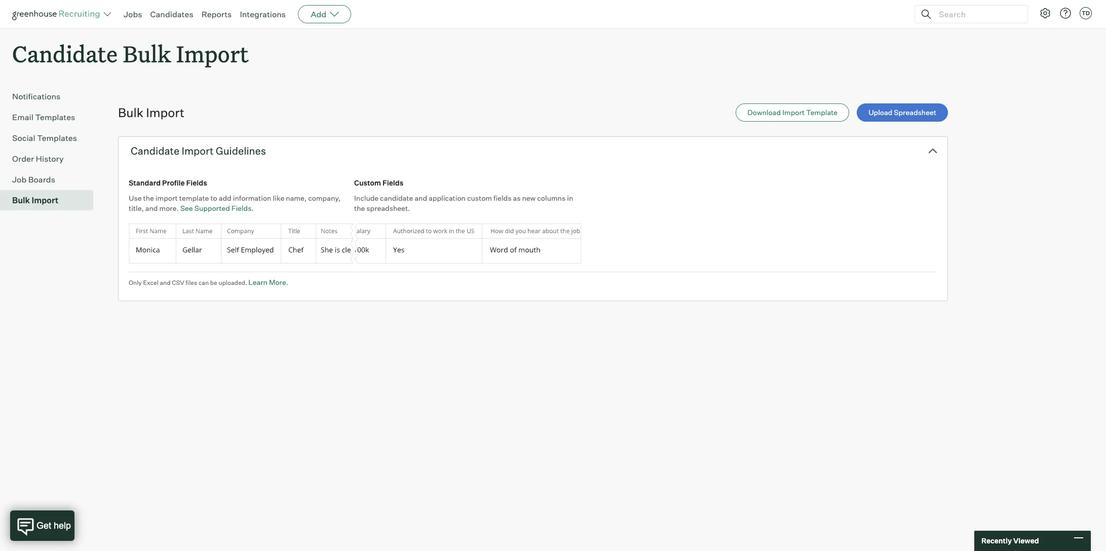 Task type: locate. For each thing, give the bounding box(es) containing it.
bulk import inside bulk import link
[[12, 195, 58, 205]]

1 vertical spatial candidate
[[131, 145, 180, 157]]

templates down notifications link
[[35, 112, 75, 122]]

include
[[354, 194, 379, 202]]

fields up candidate
[[383, 179, 404, 187]]

the right the use
[[143, 194, 154, 202]]

templates
[[35, 112, 75, 122], [37, 133, 77, 143]]

0 horizontal spatial and
[[145, 204, 158, 213]]

supported
[[195, 204, 230, 213]]

fields up the template at the top left of the page
[[186, 179, 207, 187]]

upload
[[869, 108, 893, 117]]

reports link
[[202, 9, 232, 19]]

and inside include candidate and application custom fields as new columns in the spreadsheet.
[[415, 194, 427, 202]]

and right title,
[[145, 204, 158, 213]]

name,
[[286, 194, 307, 202]]

viewed
[[1014, 536, 1040, 545]]

social
[[12, 133, 35, 143]]

0 vertical spatial the
[[143, 194, 154, 202]]

0 vertical spatial bulk
[[123, 39, 171, 68]]

and inside only excel and csv files can be uploaded. learn more.
[[160, 279, 171, 286]]

learn more. link
[[249, 278, 289, 286]]

candidate bulk import
[[12, 39, 249, 68]]

email
[[12, 112, 33, 122]]

1 vertical spatial templates
[[37, 133, 77, 143]]

0 horizontal spatial the
[[143, 194, 154, 202]]

download import template link
[[736, 104, 850, 122]]

and
[[415, 194, 427, 202], [145, 204, 158, 213], [160, 279, 171, 286]]

and left 'csv'
[[160, 279, 171, 286]]

custom
[[467, 194, 492, 202]]

to
[[211, 194, 217, 202]]

bulk import link
[[12, 194, 89, 206]]

0 vertical spatial templates
[[35, 112, 75, 122]]

2 fields from the left
[[383, 179, 404, 187]]

job
[[12, 174, 26, 185]]

template
[[179, 194, 209, 202]]

files
[[186, 279, 197, 286]]

and for excel
[[160, 279, 171, 286]]

0 horizontal spatial bulk import
[[12, 195, 58, 205]]

templates for social templates
[[37, 133, 77, 143]]

2 vertical spatial bulk
[[12, 195, 30, 205]]

download import template
[[748, 108, 838, 117]]

0 horizontal spatial candidate
[[12, 39, 118, 68]]

bulk import
[[118, 105, 184, 120], [12, 195, 58, 205]]

import inside "download import template" link
[[783, 108, 805, 117]]

integrations
[[240, 9, 286, 19]]

job boards link
[[12, 173, 89, 186]]

1 vertical spatial and
[[145, 204, 158, 213]]

import
[[176, 39, 249, 68], [146, 105, 184, 120], [783, 108, 805, 117], [182, 145, 214, 157], [32, 195, 58, 205]]

fields.
[[232, 204, 254, 213]]

1 horizontal spatial and
[[160, 279, 171, 286]]

1 horizontal spatial bulk import
[[118, 105, 184, 120]]

0 vertical spatial bulk import
[[118, 105, 184, 120]]

1 horizontal spatial the
[[354, 204, 365, 213]]

0 vertical spatial and
[[415, 194, 427, 202]]

upload spreadsheet
[[869, 108, 937, 117]]

see supported fields.
[[180, 204, 254, 213]]

history
[[36, 154, 64, 164]]

0 vertical spatial candidate
[[12, 39, 118, 68]]

1 vertical spatial the
[[354, 204, 365, 213]]

company,
[[308, 194, 341, 202]]

candidate
[[12, 39, 118, 68], [131, 145, 180, 157]]

social templates
[[12, 133, 77, 143]]

add
[[219, 194, 232, 202]]

candidate for candidate import guidelines
[[131, 145, 180, 157]]

candidate up standard
[[131, 145, 180, 157]]

new
[[522, 194, 536, 202]]

1 horizontal spatial candidate
[[131, 145, 180, 157]]

add button
[[298, 5, 351, 23]]

candidate down greenhouse recruiting image
[[12, 39, 118, 68]]

1 fields from the left
[[186, 179, 207, 187]]

1 horizontal spatial fields
[[383, 179, 404, 187]]

spreadsheet
[[894, 108, 937, 117]]

recently
[[982, 536, 1012, 545]]

the
[[143, 194, 154, 202], [354, 204, 365, 213]]

0 horizontal spatial fields
[[186, 179, 207, 187]]

add
[[311, 9, 327, 19]]

import left template
[[783, 108, 805, 117]]

templates for email templates
[[35, 112, 75, 122]]

custom
[[354, 179, 381, 187]]

columns
[[538, 194, 566, 202]]

fields
[[186, 179, 207, 187], [383, 179, 404, 187]]

use the import template to add information like name, company, title, and more.
[[129, 194, 341, 213]]

1 vertical spatial bulk
[[118, 105, 143, 120]]

profile
[[162, 179, 185, 187]]

td button
[[1078, 5, 1095, 21]]

templates up order history link
[[37, 133, 77, 143]]

bulk
[[123, 39, 171, 68], [118, 105, 143, 120], [12, 195, 30, 205]]

only excel and csv files can be uploaded. learn more.
[[129, 278, 289, 286]]

2 horizontal spatial and
[[415, 194, 427, 202]]

and for candidate
[[415, 194, 427, 202]]

application
[[429, 194, 466, 202]]

see
[[180, 204, 193, 213]]

and right candidate
[[415, 194, 427, 202]]

learn
[[249, 278, 268, 286]]

2 vertical spatial and
[[160, 279, 171, 286]]

upload spreadsheet button
[[857, 104, 949, 122]]

td button
[[1080, 7, 1092, 19]]

and inside use the import template to add information like name, company, title, and more.
[[145, 204, 158, 213]]

import down boards
[[32, 195, 58, 205]]

be
[[210, 279, 217, 286]]

1 vertical spatial bulk import
[[12, 195, 58, 205]]

the down include
[[354, 204, 365, 213]]



Task type: vqa. For each thing, say whether or not it's contained in the screenshot.
the Use
yes



Task type: describe. For each thing, give the bounding box(es) containing it.
candidates
[[150, 9, 193, 19]]

notifications link
[[12, 90, 89, 103]]

order
[[12, 154, 34, 164]]

excel
[[143, 279, 159, 286]]

candidate import guidelines
[[131, 145, 266, 157]]

uploaded.
[[219, 279, 247, 286]]

order history
[[12, 154, 64, 164]]

email templates
[[12, 112, 75, 122]]

candidates link
[[150, 9, 193, 19]]

fields
[[494, 194, 512, 202]]

more.
[[269, 278, 289, 286]]

import up profile
[[182, 145, 214, 157]]

the inside include candidate and application custom fields as new columns in the spreadsheet.
[[354, 204, 365, 213]]

greenhouse recruiting image
[[12, 8, 103, 20]]

import inside bulk import link
[[32, 195, 58, 205]]

can
[[199, 279, 209, 286]]

custom fields
[[354, 179, 404, 187]]

see supported fields. link
[[180, 204, 254, 213]]

configure image
[[1040, 7, 1052, 19]]

td
[[1082, 10, 1091, 17]]

notifications
[[12, 91, 61, 101]]

social templates link
[[12, 132, 89, 144]]

recently viewed
[[982, 536, 1040, 545]]

import up candidate import guidelines
[[146, 105, 184, 120]]

reports
[[202, 9, 232, 19]]

title,
[[129, 204, 144, 213]]

guidelines
[[216, 145, 266, 157]]

standard profile fields
[[129, 179, 207, 187]]

the inside use the import template to add information like name, company, title, and more.
[[143, 194, 154, 202]]

order history link
[[12, 153, 89, 165]]

in
[[567, 194, 573, 202]]

jobs
[[124, 9, 142, 19]]

as
[[513, 194, 521, 202]]

Search text field
[[937, 7, 1019, 22]]

template
[[807, 108, 838, 117]]

job boards
[[12, 174, 55, 185]]

information
[[233, 194, 271, 202]]

like
[[273, 194, 285, 202]]

import
[[156, 194, 178, 202]]

integrations link
[[240, 9, 286, 19]]

boards
[[28, 174, 55, 185]]

use
[[129, 194, 142, 202]]

import down reports
[[176, 39, 249, 68]]

email templates link
[[12, 111, 89, 123]]

spreadsheet.
[[367, 204, 410, 213]]

more.
[[159, 204, 179, 213]]

candidate for candidate bulk import
[[12, 39, 118, 68]]

csv
[[172, 279, 184, 286]]

only
[[129, 279, 142, 286]]

include candidate and application custom fields as new columns in the spreadsheet.
[[354, 194, 573, 213]]

standard
[[129, 179, 161, 187]]

candidate
[[380, 194, 413, 202]]

download
[[748, 108, 781, 117]]

jobs link
[[124, 9, 142, 19]]



